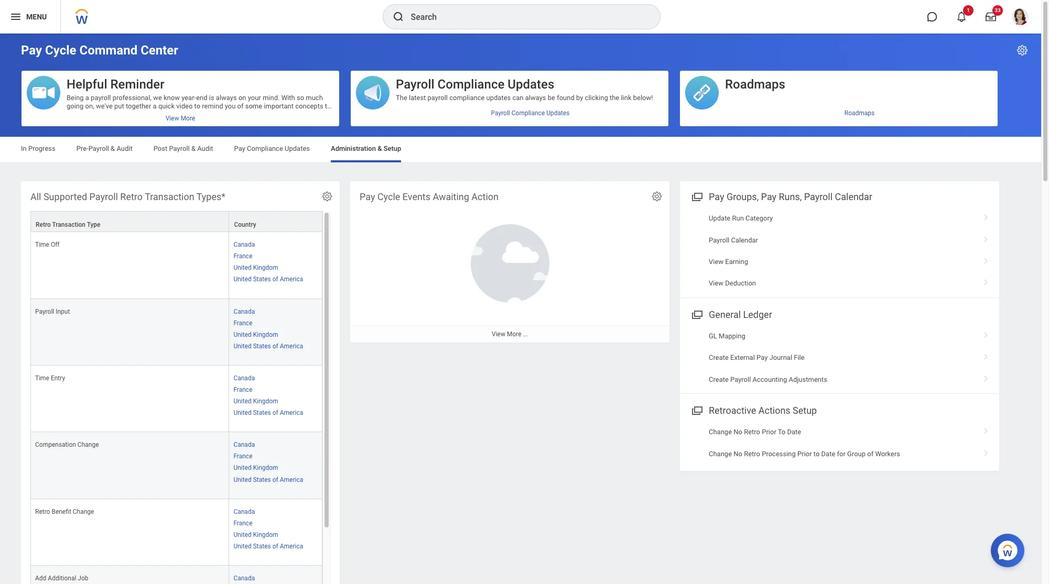 Task type: describe. For each thing, give the bounding box(es) containing it.
awaiting
[[433, 191, 469, 202]]

3 united states of america from the top
[[234, 410, 303, 417]]

supported
[[43, 191, 87, 202]]

professional,
[[113, 94, 152, 102]]

going
[[67, 102, 84, 110]]

row containing time entry
[[30, 366, 323, 433]]

united kingdom link for compensation change
[[234, 463, 278, 472]]

earning
[[725, 258, 748, 266]]

configure this page image
[[1016, 44, 1029, 57]]

row containing add additional job
[[30, 566, 323, 585]]

notifications large image
[[957, 12, 967, 22]]

6 canada link from the top
[[234, 573, 255, 583]]

retro transaction type button
[[31, 212, 229, 232]]

6 canada from the top
[[234, 575, 255, 583]]

audit for pre-payroll & audit
[[117, 145, 133, 153]]

center
[[141, 43, 178, 58]]

processing
[[762, 450, 796, 458]]

pay groups, pay runs, payroll calendar
[[709, 191, 873, 202]]

view deduction
[[709, 280, 756, 288]]

canada link for retro benefit change
[[234, 506, 255, 516]]

view more ...
[[492, 331, 528, 338]]

the latest payroll compliance updates can always be found by clicking the link below!
[[396, 94, 653, 102]]

0 horizontal spatial a
[[85, 94, 89, 102]]

always inside being a payroll professional, we know year-end is always on your mind. with so much going on, we've put together a quick video to remind you of some important concepts to help keep your stress down!
[[216, 94, 237, 102]]

united for time off's united kingdom link
[[234, 264, 252, 272]]

accounting
[[753, 376, 787, 384]]

configure pay cycle events awaiting action image
[[651, 191, 663, 202]]

list for setup
[[680, 422, 1000, 465]]

retro down retroactive actions setup
[[744, 429, 760, 436]]

retro left benefit
[[35, 509, 50, 516]]

view deduction link
[[680, 273, 1000, 295]]

helpful
[[67, 77, 107, 92]]

time for time entry
[[35, 375, 49, 382]]

job
[[78, 575, 88, 583]]

2 vertical spatial compliance
[[247, 145, 283, 153]]

1 horizontal spatial date
[[822, 450, 836, 458]]

by
[[576, 94, 583, 102]]

1 horizontal spatial a
[[153, 102, 157, 110]]

retroactive actions setup
[[709, 405, 817, 416]]

main content containing pay cycle command center
[[0, 34, 1042, 585]]

change down retroactive
[[709, 429, 732, 436]]

roadmaps button
[[680, 71, 998, 110]]

payroll down external
[[731, 376, 751, 384]]

no for prior
[[734, 429, 743, 436]]

france for payroll input
[[234, 320, 253, 327]]

canada for payroll input
[[234, 308, 255, 315]]

action
[[472, 191, 499, 202]]

pre-
[[76, 145, 88, 153]]

america for time off
[[280, 276, 303, 283]]

0 vertical spatial date
[[787, 429, 801, 436]]

change no retro processing prior to date for group of workers
[[709, 450, 900, 458]]

post payroll & audit
[[154, 145, 213, 153]]

put
[[114, 102, 124, 110]]

change right benefit
[[73, 509, 94, 516]]

on
[[239, 94, 246, 102]]

of for united states of america link associated with retro benefit change
[[273, 543, 278, 551]]

gl mapping
[[709, 332, 746, 340]]

pay for pay cycle command center
[[21, 43, 42, 58]]

payroll calendar
[[709, 236, 758, 244]]

1 button
[[950, 5, 974, 28]]

payroll left input
[[35, 308, 54, 315]]

much
[[306, 94, 323, 102]]

compensation
[[35, 442, 76, 449]]

general
[[709, 309, 741, 320]]

for
[[837, 450, 846, 458]]

1 horizontal spatial calendar
[[835, 191, 873, 202]]

the
[[396, 94, 407, 102]]

canada for time off
[[234, 241, 255, 249]]

pay cycle command center
[[21, 43, 178, 58]]

united states of america link for compensation change
[[234, 474, 303, 484]]

33 button
[[980, 5, 1003, 28]]

being
[[67, 94, 84, 102]]

types*
[[197, 191, 226, 202]]

states for retro benefit change
[[253, 543, 271, 551]]

profile logan mcneil image
[[1012, 8, 1029, 27]]

stress
[[112, 111, 131, 119]]

retro down change no retro prior to date
[[744, 450, 760, 458]]

france for time off
[[234, 253, 253, 260]]

Search Workday  search field
[[411, 5, 639, 28]]

time entry
[[35, 375, 65, 382]]

3 & from the left
[[378, 145, 382, 153]]

can
[[513, 94, 524, 102]]

of inside the change no retro processing prior to date for group of workers link
[[868, 450, 874, 458]]

united for compensation change's united kingdom link
[[234, 465, 252, 472]]

some
[[245, 102, 262, 110]]

united for third united states of america link
[[234, 410, 252, 417]]

payroll right runs,
[[804, 191, 833, 202]]

with
[[281, 94, 295, 102]]

row containing payroll input
[[30, 299, 323, 366]]

view for view more ...
[[492, 331, 506, 338]]

payroll down keep
[[88, 145, 109, 153]]

france link for payroll input
[[234, 318, 253, 327]]

2 always from the left
[[525, 94, 546, 102]]

of for compensation change united states of america link
[[273, 476, 278, 484]]

pay left runs,
[[761, 191, 777, 202]]

items selected list for payroll input
[[234, 306, 318, 359]]

united kingdom for retro benefit change
[[234, 532, 278, 539]]

kingdom for time off
[[253, 264, 278, 272]]

progress
[[28, 145, 55, 153]]

time off
[[35, 241, 60, 249]]

down!
[[132, 111, 151, 119]]

update run category link
[[680, 208, 1000, 229]]

runs,
[[779, 191, 802, 202]]

add
[[35, 575, 46, 583]]

help
[[67, 111, 79, 119]]

united kingdom for payroll input
[[234, 331, 278, 339]]

33
[[995, 7, 1001, 13]]

america for retro benefit change
[[280, 543, 303, 551]]

row containing compensation change
[[30, 433, 323, 500]]

0 horizontal spatial to
[[194, 102, 200, 110]]

kingdom for retro benefit change
[[253, 532, 278, 539]]

america for compensation change
[[280, 476, 303, 484]]

post
[[154, 145, 167, 153]]

deduction
[[725, 280, 756, 288]]

3 states from the top
[[253, 410, 271, 417]]

payroll input
[[35, 308, 70, 315]]

ledger
[[743, 309, 772, 320]]

country button
[[229, 212, 322, 232]]

canada link for payroll input
[[234, 306, 255, 315]]

2 horizontal spatial compliance
[[512, 109, 545, 117]]

setup for administration & setup
[[384, 145, 401, 153]]

tab list inside main content
[[10, 137, 1031, 163]]

create payroll accounting adjustments link
[[680, 369, 1000, 391]]

no for processing
[[734, 450, 743, 458]]

end
[[196, 94, 207, 102]]

france for retro benefit change
[[234, 520, 253, 527]]

external
[[731, 354, 755, 362]]

chevron right image for view earning
[[980, 254, 993, 265]]

1 vertical spatial payroll compliance updates
[[491, 109, 570, 117]]

retro inside popup button
[[36, 221, 51, 229]]

united states of america for compensation change
[[234, 476, 303, 484]]

canada for retro benefit change
[[234, 509, 255, 516]]

2 horizontal spatial to
[[814, 450, 820, 458]]

of for united states of america link corresponding to time off
[[273, 276, 278, 283]]

know
[[164, 94, 180, 102]]

adjustments
[[789, 376, 828, 384]]

chevron right image for update run category
[[980, 211, 993, 221]]

group
[[848, 450, 866, 458]]

change no retro prior to date
[[709, 429, 801, 436]]

items selected list for time off
[[234, 239, 318, 292]]

row containing time off
[[30, 232, 323, 299]]

change no retro processing prior to date for group of workers link
[[680, 443, 1000, 465]]

administration
[[331, 145, 376, 153]]

menu group image for pay groups, pay runs, payroll calendar
[[690, 189, 704, 203]]

chevron right image for create external pay journal file
[[980, 350, 993, 361]]

3 united states of america link from the top
[[234, 408, 303, 417]]

list containing gl mapping
[[680, 326, 1000, 391]]

list for pay
[[680, 208, 1000, 295]]

united states of america link for retro benefit change
[[234, 541, 303, 551]]

gl mapping link
[[680, 326, 1000, 347]]

menu banner
[[0, 0, 1042, 34]]

updates
[[486, 94, 511, 102]]

mapping
[[719, 332, 746, 340]]

important
[[264, 102, 294, 110]]

kingdom for compensation change
[[253, 465, 278, 472]]

link
[[621, 94, 632, 102]]

cycle for command
[[45, 43, 76, 58]]

retro benefit change
[[35, 509, 94, 516]]

0 vertical spatial updates
[[508, 77, 554, 92]]

retro up retro transaction type popup button
[[120, 191, 143, 202]]

general ledger
[[709, 309, 772, 320]]

add additional job
[[35, 575, 88, 583]]

2 vertical spatial updates
[[285, 145, 310, 153]]

menu group image
[[690, 403, 704, 417]]

france link for retro benefit change
[[234, 518, 253, 527]]

states for payroll input
[[253, 343, 271, 350]]

more
[[507, 331, 522, 338]]

update
[[709, 215, 731, 222]]

actions
[[759, 405, 791, 416]]



Task type: locate. For each thing, give the bounding box(es) containing it.
1 vertical spatial no
[[734, 450, 743, 458]]

is
[[209, 94, 214, 102]]

pay for pay groups, pay runs, payroll calendar
[[709, 191, 724, 202]]

5 united kingdom link from the top
[[234, 530, 278, 539]]

3 canada from the top
[[234, 375, 255, 382]]

retroactive
[[709, 405, 756, 416]]

& for pre-payroll & audit
[[111, 145, 115, 153]]

canada for compensation change
[[234, 442, 255, 449]]

united kingdom link for payroll input
[[234, 329, 278, 339]]

in
[[21, 145, 27, 153]]

2 list from the top
[[680, 326, 1000, 391]]

compliance down some
[[247, 145, 283, 153]]

latest
[[409, 94, 426, 102]]

chevron right image inside payroll calendar link
[[980, 233, 993, 243]]

united kingdom for compensation change
[[234, 465, 278, 472]]

view inside view deduction "link"
[[709, 280, 724, 288]]

2 united from the top
[[234, 276, 252, 283]]

4 france from the top
[[234, 453, 253, 461]]

pay inside tab list
[[234, 145, 245, 153]]

we've
[[96, 102, 113, 110]]

1 vertical spatial create
[[709, 376, 729, 384]]

france link
[[234, 251, 253, 260], [234, 318, 253, 327], [234, 384, 253, 394], [234, 451, 253, 461], [234, 518, 253, 527]]

united for payroll input's united kingdom link
[[234, 331, 252, 339]]

audit
[[117, 145, 133, 153], [197, 145, 213, 153]]

view left more in the bottom left of the page
[[492, 331, 506, 338]]

off
[[51, 241, 60, 249]]

1 canada link from the top
[[234, 239, 255, 249]]

1 horizontal spatial your
[[248, 94, 261, 102]]

6 row from the top
[[30, 500, 323, 566]]

united states of america for payroll input
[[234, 343, 303, 350]]

states for compensation change
[[253, 476, 271, 484]]

to
[[778, 429, 786, 436]]

3 chevron right image from the top
[[980, 447, 993, 457]]

payroll inside being a payroll professional, we know year-end is always on your mind. with so much going on, we've put together a quick video to remind you of some important concepts to help keep your stress down!
[[91, 94, 111, 102]]

2 time from the top
[[35, 375, 49, 382]]

5 items selected list from the top
[[234, 506, 318, 560]]

4 america from the top
[[280, 476, 303, 484]]

united kingdom for time off
[[234, 264, 278, 272]]

0 vertical spatial no
[[734, 429, 743, 436]]

payroll right latest
[[428, 94, 448, 102]]

a
[[85, 94, 89, 102], [153, 102, 157, 110]]

chevron right image
[[980, 211, 993, 221], [980, 372, 993, 383], [980, 447, 993, 457]]

view left deduction
[[709, 280, 724, 288]]

1 & from the left
[[111, 145, 115, 153]]

list
[[680, 208, 1000, 295], [680, 326, 1000, 391], [680, 422, 1000, 465]]

time left entry
[[35, 375, 49, 382]]

prior
[[762, 429, 777, 436], [798, 450, 812, 458]]

administration & setup
[[331, 145, 401, 153]]

0 horizontal spatial always
[[216, 94, 237, 102]]

0 vertical spatial your
[[248, 94, 261, 102]]

1
[[967, 7, 970, 13]]

5 states from the top
[[253, 543, 271, 551]]

& right administration
[[378, 145, 382, 153]]

1 vertical spatial menu group image
[[690, 307, 704, 321]]

1 horizontal spatial prior
[[798, 450, 812, 458]]

always up you on the left top of the page
[[216, 94, 237, 102]]

4 canada from the top
[[234, 442, 255, 449]]

compensation change
[[35, 442, 99, 449]]

pay down menu "dropdown button"
[[21, 43, 42, 58]]

all supported payroll retro transaction types* element
[[21, 181, 340, 585]]

create down gl
[[709, 354, 729, 362]]

5 united from the top
[[234, 398, 252, 405]]

5 united states of america from the top
[[234, 543, 303, 551]]

1 horizontal spatial roadmaps
[[845, 109, 875, 117]]

2 united kingdom from the top
[[234, 331, 278, 339]]

no
[[734, 429, 743, 436], [734, 450, 743, 458]]

6 chevron right image from the top
[[980, 425, 993, 435]]

& right post
[[191, 145, 196, 153]]

menu
[[26, 12, 47, 21]]

items selected list
[[234, 239, 318, 292], [234, 306, 318, 359], [234, 373, 318, 426], [234, 440, 318, 493], [234, 506, 318, 560]]

cycle for events
[[378, 191, 400, 202]]

items selected list for retro benefit change
[[234, 506, 318, 560]]

roadmaps inside 'button'
[[725, 77, 786, 92]]

your up some
[[248, 94, 261, 102]]

2 canada link from the top
[[234, 306, 255, 315]]

united for compensation change united states of america link
[[234, 476, 252, 484]]

chevron right image inside gl mapping link
[[980, 329, 993, 339]]

always
[[216, 94, 237, 102], [525, 94, 546, 102]]

menu button
[[0, 0, 60, 34]]

united states of america
[[234, 276, 303, 283], [234, 343, 303, 350], [234, 410, 303, 417], [234, 476, 303, 484], [234, 543, 303, 551]]

year-
[[182, 94, 196, 102]]

1 vertical spatial list
[[680, 326, 1000, 391]]

1 france from the top
[[234, 253, 253, 260]]

date
[[787, 429, 801, 436], [822, 450, 836, 458]]

pay up update
[[709, 191, 724, 202]]

1 audit from the left
[[117, 145, 133, 153]]

view earning
[[709, 258, 748, 266]]

0 horizontal spatial compliance
[[247, 145, 283, 153]]

5 row from the top
[[30, 433, 323, 500]]

your down we've
[[97, 111, 110, 119]]

0 horizontal spatial payroll
[[91, 94, 111, 102]]

to
[[194, 102, 200, 110], [325, 102, 331, 110], [814, 450, 820, 458]]

1 items selected list from the top
[[234, 239, 318, 292]]

united for united states of america link corresponding to payroll input
[[234, 343, 252, 350]]

1 horizontal spatial compliance
[[438, 77, 505, 92]]

transaction inside popup button
[[52, 221, 86, 229]]

2 create from the top
[[709, 376, 729, 384]]

united states of america link for time off
[[234, 274, 303, 283]]

prior left to
[[762, 429, 777, 436]]

0 horizontal spatial calendar
[[731, 236, 758, 244]]

no down retroactive
[[734, 429, 743, 436]]

france link for compensation change
[[234, 451, 253, 461]]

2 united kingdom link from the top
[[234, 329, 278, 339]]

chevron right image inside change no retro prior to date link
[[980, 425, 993, 435]]

1 states from the top
[[253, 276, 271, 283]]

keep
[[81, 111, 96, 119]]

cycle down 'menu'
[[45, 43, 76, 58]]

1 row from the top
[[30, 211, 323, 232]]

5 canada from the top
[[234, 509, 255, 516]]

united kingdom link for retro benefit change
[[234, 530, 278, 539]]

4 france link from the top
[[234, 451, 253, 461]]

row containing retro transaction type
[[30, 211, 323, 232]]

chevron right image
[[980, 233, 993, 243], [980, 254, 993, 265], [980, 276, 993, 287], [980, 329, 993, 339], [980, 350, 993, 361], [980, 425, 993, 435]]

1 no from the top
[[734, 429, 743, 436]]

create external pay journal file
[[709, 354, 805, 362]]

4 canada link from the top
[[234, 440, 255, 449]]

7 united from the top
[[234, 465, 252, 472]]

2 audit from the left
[[197, 145, 213, 153]]

1 time from the top
[[35, 241, 49, 249]]

chevron right image inside update run category link
[[980, 211, 993, 221]]

compliance down the latest payroll compliance updates can always be found by clicking the link below!
[[512, 109, 545, 117]]

0 horizontal spatial cycle
[[45, 43, 76, 58]]

0 horizontal spatial prior
[[762, 429, 777, 436]]

united
[[234, 264, 252, 272], [234, 276, 252, 283], [234, 331, 252, 339], [234, 343, 252, 350], [234, 398, 252, 405], [234, 410, 252, 417], [234, 465, 252, 472], [234, 476, 252, 484], [234, 532, 252, 539], [234, 543, 252, 551]]

4 items selected list from the top
[[234, 440, 318, 493]]

justify image
[[9, 10, 22, 23]]

of for united states of america link corresponding to payroll input
[[273, 343, 278, 350]]

audit for post payroll & audit
[[197, 145, 213, 153]]

1 horizontal spatial always
[[525, 94, 546, 102]]

6 united from the top
[[234, 410, 252, 417]]

3 america from the top
[[280, 410, 303, 417]]

2 payroll from the left
[[428, 94, 448, 102]]

0 horizontal spatial date
[[787, 429, 801, 436]]

audit down stress
[[117, 145, 133, 153]]

1 create from the top
[[709, 354, 729, 362]]

to left for
[[814, 450, 820, 458]]

1 vertical spatial your
[[97, 111, 110, 119]]

3 united kingdom link from the top
[[234, 396, 278, 405]]

no down change no retro prior to date
[[734, 450, 743, 458]]

france for compensation change
[[234, 453, 253, 461]]

2 vertical spatial view
[[492, 331, 506, 338]]

compliance up compliance
[[438, 77, 505, 92]]

payroll up type
[[89, 191, 118, 202]]

united for united kingdom link related to time entry
[[234, 398, 252, 405]]

calendar
[[835, 191, 873, 202], [731, 236, 758, 244]]

of for third united states of america link
[[273, 410, 278, 417]]

updates up the latest payroll compliance updates can always be found by clicking the link below!
[[508, 77, 554, 92]]

0 vertical spatial roadmaps
[[725, 77, 786, 92]]

united states of america link for payroll input
[[234, 341, 303, 350]]

1 horizontal spatial transaction
[[145, 191, 194, 202]]

payroll up latest
[[396, 77, 435, 92]]

cycle
[[45, 43, 76, 58], [378, 191, 400, 202]]

france link for time entry
[[234, 384, 253, 394]]

retro transaction type
[[36, 221, 100, 229]]

1 horizontal spatial payroll
[[428, 94, 448, 102]]

items selected list for time entry
[[234, 373, 318, 426]]

to right concepts
[[325, 102, 331, 110]]

0 vertical spatial setup
[[384, 145, 401, 153]]

0 horizontal spatial setup
[[384, 145, 401, 153]]

audit down being a payroll professional, we know year-end is always on your mind. with so much going on, we've put together a quick video to remind you of some important concepts to help keep your stress down! on the top left of the page
[[197, 145, 213, 153]]

1 vertical spatial setup
[[793, 405, 817, 416]]

setup right administration
[[384, 145, 401, 153]]

2 menu group image from the top
[[690, 307, 704, 321]]

to down end
[[194, 102, 200, 110]]

date left for
[[822, 450, 836, 458]]

tab list containing in progress
[[10, 137, 1031, 163]]

0 horizontal spatial your
[[97, 111, 110, 119]]

0 vertical spatial list
[[680, 208, 1000, 295]]

1 vertical spatial updates
[[547, 109, 570, 117]]

benefit
[[52, 509, 71, 516]]

setup for retroactive actions setup
[[793, 405, 817, 416]]

pay left journal
[[757, 354, 768, 362]]

1 vertical spatial calendar
[[731, 236, 758, 244]]

menu group image for general ledger
[[690, 307, 704, 321]]

chevron right image for payroll calendar
[[980, 233, 993, 243]]

payroll right post
[[169, 145, 190, 153]]

4 united kingdom from the top
[[234, 465, 278, 472]]

updates
[[508, 77, 554, 92], [547, 109, 570, 117], [285, 145, 310, 153]]

kingdom for time entry
[[253, 398, 278, 405]]

calendar up update run category link
[[835, 191, 873, 202]]

pay for pay compliance updates
[[234, 145, 245, 153]]

country
[[234, 221, 256, 229]]

1 always from the left
[[216, 94, 237, 102]]

updates down concepts
[[285, 145, 310, 153]]

0 vertical spatial cycle
[[45, 43, 76, 58]]

calendar down update run category
[[731, 236, 758, 244]]

type
[[87, 221, 100, 229]]

france link for time off
[[234, 251, 253, 260]]

view for view deduction
[[709, 280, 724, 288]]

1 vertical spatial compliance
[[512, 109, 545, 117]]

united kingdom link for time off
[[234, 262, 278, 272]]

create up retroactive
[[709, 376, 729, 384]]

5 france link from the top
[[234, 518, 253, 527]]

you
[[225, 102, 236, 110]]

create
[[709, 354, 729, 362], [709, 376, 729, 384]]

0 vertical spatial compliance
[[438, 77, 505, 92]]

be
[[548, 94, 555, 102]]

remind
[[202, 102, 223, 110]]

0 vertical spatial view
[[709, 258, 724, 266]]

united kingdom for time entry
[[234, 398, 278, 405]]

0 vertical spatial prior
[[762, 429, 777, 436]]

payroll for helpful
[[91, 94, 111, 102]]

chevron right image inside 'create payroll accounting adjustments' link
[[980, 372, 993, 383]]

5 chevron right image from the top
[[980, 350, 993, 361]]

2 states from the top
[[253, 343, 271, 350]]

update run category
[[709, 215, 773, 222]]

5 united kingdom from the top
[[234, 532, 278, 539]]

on,
[[85, 102, 94, 110]]

2 & from the left
[[191, 145, 196, 153]]

1 vertical spatial transaction
[[52, 221, 86, 229]]

create for create payroll accounting adjustments
[[709, 376, 729, 384]]

1 menu group image from the top
[[690, 189, 704, 203]]

transaction up the off
[[52, 221, 86, 229]]

1 united states of america from the top
[[234, 276, 303, 283]]

states
[[253, 276, 271, 283], [253, 343, 271, 350], [253, 410, 271, 417], [253, 476, 271, 484], [253, 543, 271, 551]]

0 horizontal spatial audit
[[117, 145, 133, 153]]

payroll
[[396, 77, 435, 92], [491, 109, 510, 117], [88, 145, 109, 153], [169, 145, 190, 153], [89, 191, 118, 202], [804, 191, 833, 202], [709, 236, 730, 244], [35, 308, 54, 315], [731, 376, 751, 384]]

pay cycle events awaiting action element
[[350, 181, 670, 343]]

view inside view more ... link
[[492, 331, 506, 338]]

kingdom for payroll input
[[253, 331, 278, 339]]

2 france link from the top
[[234, 318, 253, 327]]

4 row from the top
[[30, 366, 323, 433]]

3 items selected list from the top
[[234, 373, 318, 426]]

change no retro prior to date link
[[680, 422, 1000, 443]]

video
[[176, 102, 193, 110]]

view left earning
[[709, 258, 724, 266]]

transaction left types*
[[145, 191, 194, 202]]

roadmaps link
[[680, 105, 998, 121]]

1 vertical spatial prior
[[798, 450, 812, 458]]

time for time off
[[35, 241, 49, 249]]

view earning link
[[680, 251, 1000, 273]]

1 kingdom from the top
[[253, 264, 278, 272]]

0 vertical spatial create
[[709, 354, 729, 362]]

in progress
[[21, 145, 55, 153]]

view inside view earning link
[[709, 258, 724, 266]]

3 chevron right image from the top
[[980, 276, 993, 287]]

canada link for time entry
[[234, 373, 255, 382]]

pay down you on the left top of the page
[[234, 145, 245, 153]]

1 list from the top
[[680, 208, 1000, 295]]

chevron right image inside view earning link
[[980, 254, 993, 265]]

10 united from the top
[[234, 543, 252, 551]]

& right pre-
[[111, 145, 115, 153]]

a down we on the left top
[[153, 102, 157, 110]]

0 horizontal spatial roadmaps
[[725, 77, 786, 92]]

change down change no retro prior to date
[[709, 450, 732, 458]]

...
[[523, 331, 528, 338]]

canada link for compensation change
[[234, 440, 255, 449]]

2 france from the top
[[234, 320, 253, 327]]

chevron right image inside the change no retro processing prior to date for group of workers link
[[980, 447, 993, 457]]

&
[[111, 145, 115, 153], [191, 145, 196, 153], [378, 145, 382, 153]]

1 horizontal spatial to
[[325, 102, 331, 110]]

chevron right image for change no retro processing prior to date for group of workers
[[980, 447, 993, 457]]

chevron right image for view deduction
[[980, 276, 993, 287]]

tab list
[[10, 137, 1031, 163]]

cycle left events
[[378, 191, 400, 202]]

menu group image
[[690, 189, 704, 203], [690, 307, 704, 321]]

8 united from the top
[[234, 476, 252, 484]]

mind.
[[263, 94, 280, 102]]

1 united states of america link from the top
[[234, 274, 303, 283]]

2 united states of america from the top
[[234, 343, 303, 350]]

1 horizontal spatial audit
[[197, 145, 213, 153]]

row containing retro benefit change
[[30, 500, 323, 566]]

canada for time entry
[[234, 375, 255, 382]]

united for united states of america link associated with retro benefit change
[[234, 543, 252, 551]]

file
[[794, 354, 805, 362]]

payroll compliance updates
[[396, 77, 554, 92], [491, 109, 570, 117]]

canada
[[234, 241, 255, 249], [234, 308, 255, 315], [234, 375, 255, 382], [234, 442, 255, 449], [234, 509, 255, 516], [234, 575, 255, 583]]

0 horizontal spatial transaction
[[52, 221, 86, 229]]

1 horizontal spatial setup
[[793, 405, 817, 416]]

items selected list for compensation change
[[234, 440, 318, 493]]

1 horizontal spatial cycle
[[378, 191, 400, 202]]

2 canada from the top
[[234, 308, 255, 315]]

2 items selected list from the top
[[234, 306, 318, 359]]

america for payroll input
[[280, 343, 303, 350]]

payroll compliance updates up compliance
[[396, 77, 554, 92]]

pay inside list
[[757, 354, 768, 362]]

3 canada link from the top
[[234, 373, 255, 382]]

prior right processing
[[798, 450, 812, 458]]

updates down "be"
[[547, 109, 570, 117]]

1 vertical spatial cycle
[[378, 191, 400, 202]]

of inside being a payroll professional, we know year-end is always on your mind. with so much going on, we've put together a quick video to remind you of some important concepts to help keep your stress down!
[[237, 102, 244, 110]]

3 united from the top
[[234, 331, 252, 339]]

together
[[126, 102, 151, 110]]

4 united states of america link from the top
[[234, 474, 303, 484]]

payroll down updates
[[491, 109, 510, 117]]

1 chevron right image from the top
[[980, 211, 993, 221]]

united for united states of america link corresponding to time off
[[234, 276, 252, 283]]

setup right 'actions'
[[793, 405, 817, 416]]

pay for pay cycle events awaiting action
[[360, 191, 375, 202]]

of
[[237, 102, 244, 110], [273, 276, 278, 283], [273, 343, 278, 350], [273, 410, 278, 417], [868, 450, 874, 458], [273, 476, 278, 484], [273, 543, 278, 551]]

date right to
[[787, 429, 801, 436]]

transaction
[[145, 191, 194, 202], [52, 221, 86, 229]]

0 vertical spatial time
[[35, 241, 49, 249]]

chevron right image for gl mapping
[[980, 329, 993, 339]]

search image
[[392, 10, 405, 23]]

3 france from the top
[[234, 387, 253, 394]]

chevron right image for change no retro prior to date
[[980, 425, 993, 435]]

menu group image right configure pay cycle events awaiting action icon
[[690, 189, 704, 203]]

3 france link from the top
[[234, 384, 253, 394]]

4 chevron right image from the top
[[980, 329, 993, 339]]

& for post payroll & audit
[[191, 145, 196, 153]]

canada link
[[234, 239, 255, 249], [234, 306, 255, 315], [234, 373, 255, 382], [234, 440, 255, 449], [234, 506, 255, 516], [234, 573, 255, 583]]

1 america from the top
[[280, 276, 303, 283]]

2 vertical spatial chevron right image
[[980, 447, 993, 457]]

1 united kingdom link from the top
[[234, 262, 278, 272]]

4 united from the top
[[234, 343, 252, 350]]

groups,
[[727, 191, 759, 202]]

5 france from the top
[[234, 520, 253, 527]]

payroll up we've
[[91, 94, 111, 102]]

a up on,
[[85, 94, 89, 102]]

1 united kingdom from the top
[[234, 264, 278, 272]]

1 vertical spatial chevron right image
[[980, 372, 993, 383]]

pre-payroll & audit
[[76, 145, 133, 153]]

list containing update run category
[[680, 208, 1000, 295]]

united states of america for retro benefit change
[[234, 543, 303, 551]]

2 united states of america link from the top
[[234, 341, 303, 350]]

united for united kingdom link associated with retro benefit change
[[234, 532, 252, 539]]

2 kingdom from the top
[[253, 331, 278, 339]]

payroll down update
[[709, 236, 730, 244]]

united states of america for time off
[[234, 276, 303, 283]]

inbox large image
[[986, 12, 996, 22]]

4 kingdom from the top
[[253, 465, 278, 472]]

1 france link from the top
[[234, 251, 253, 260]]

chevron right image for create payroll accounting adjustments
[[980, 372, 993, 383]]

helpful reminder
[[67, 77, 164, 92]]

list containing change no retro prior to date
[[680, 422, 1000, 465]]

time left the off
[[35, 241, 49, 249]]

united kingdom link
[[234, 262, 278, 272], [234, 329, 278, 339], [234, 396, 278, 405], [234, 463, 278, 472], [234, 530, 278, 539]]

2 no from the top
[[734, 450, 743, 458]]

payroll compliance updates down the latest payroll compliance updates can always be found by clicking the link below!
[[491, 109, 570, 117]]

row
[[30, 211, 323, 232], [30, 232, 323, 299], [30, 299, 323, 366], [30, 366, 323, 433], [30, 433, 323, 500], [30, 500, 323, 566], [30, 566, 323, 585]]

9 united from the top
[[234, 532, 252, 539]]

2 chevron right image from the top
[[980, 372, 993, 383]]

france for time entry
[[234, 387, 253, 394]]

calendar inside list
[[731, 236, 758, 244]]

so
[[297, 94, 304, 102]]

chevron right image inside create external pay journal file link
[[980, 350, 993, 361]]

0 vertical spatial payroll compliance updates
[[396, 77, 554, 92]]

1 vertical spatial roadmaps
[[845, 109, 875, 117]]

retro up time off
[[36, 221, 51, 229]]

1 vertical spatial date
[[822, 450, 836, 458]]

4 united states of america from the top
[[234, 476, 303, 484]]

main content
[[0, 34, 1042, 585]]

states for time off
[[253, 276, 271, 283]]

0 vertical spatial menu group image
[[690, 189, 704, 203]]

3 row from the top
[[30, 299, 323, 366]]

create payroll accounting adjustments
[[709, 376, 828, 384]]

2 chevron right image from the top
[[980, 254, 993, 265]]

5 united states of america link from the top
[[234, 541, 303, 551]]

2 horizontal spatial &
[[378, 145, 382, 153]]

your
[[248, 94, 261, 102], [97, 111, 110, 119]]

clicking
[[585, 94, 608, 102]]

3 kingdom from the top
[[253, 398, 278, 405]]

4 united kingdom link from the top
[[234, 463, 278, 472]]

1 united from the top
[[234, 264, 252, 272]]

always left "be"
[[525, 94, 546, 102]]

pay right configure all supported payroll retro transaction types* image
[[360, 191, 375, 202]]

pay compliance updates
[[234, 145, 310, 153]]

0 vertical spatial chevron right image
[[980, 211, 993, 221]]

pay cycle events awaiting action
[[360, 191, 499, 202]]

change
[[709, 429, 732, 436], [78, 442, 99, 449], [709, 450, 732, 458], [73, 509, 94, 516]]

1 vertical spatial view
[[709, 280, 724, 288]]

1 vertical spatial time
[[35, 375, 49, 382]]

below!
[[633, 94, 653, 102]]

view for view earning
[[709, 258, 724, 266]]

5 canada link from the top
[[234, 506, 255, 516]]

chevron right image inside view deduction "link"
[[980, 276, 993, 287]]

gl
[[709, 332, 717, 340]]

create for create external pay journal file
[[709, 354, 729, 362]]

1 horizontal spatial &
[[191, 145, 196, 153]]

1 chevron right image from the top
[[980, 233, 993, 243]]

2 row from the top
[[30, 232, 323, 299]]

menu group image left general
[[690, 307, 704, 321]]

3 list from the top
[[680, 422, 1000, 465]]

configure all supported payroll retro transaction types* image
[[321, 191, 333, 202]]

payroll for payroll
[[428, 94, 448, 102]]

united kingdom link for time entry
[[234, 396, 278, 405]]

change right compensation
[[78, 442, 99, 449]]

0 vertical spatial calendar
[[835, 191, 873, 202]]

1 payroll from the left
[[91, 94, 111, 102]]

canada link for time off
[[234, 239, 255, 249]]

0 horizontal spatial &
[[111, 145, 115, 153]]

events
[[403, 191, 431, 202]]

2 vertical spatial list
[[680, 422, 1000, 465]]

0 vertical spatial transaction
[[145, 191, 194, 202]]



Task type: vqa. For each thing, say whether or not it's contained in the screenshot.
the leftmost Setup
yes



